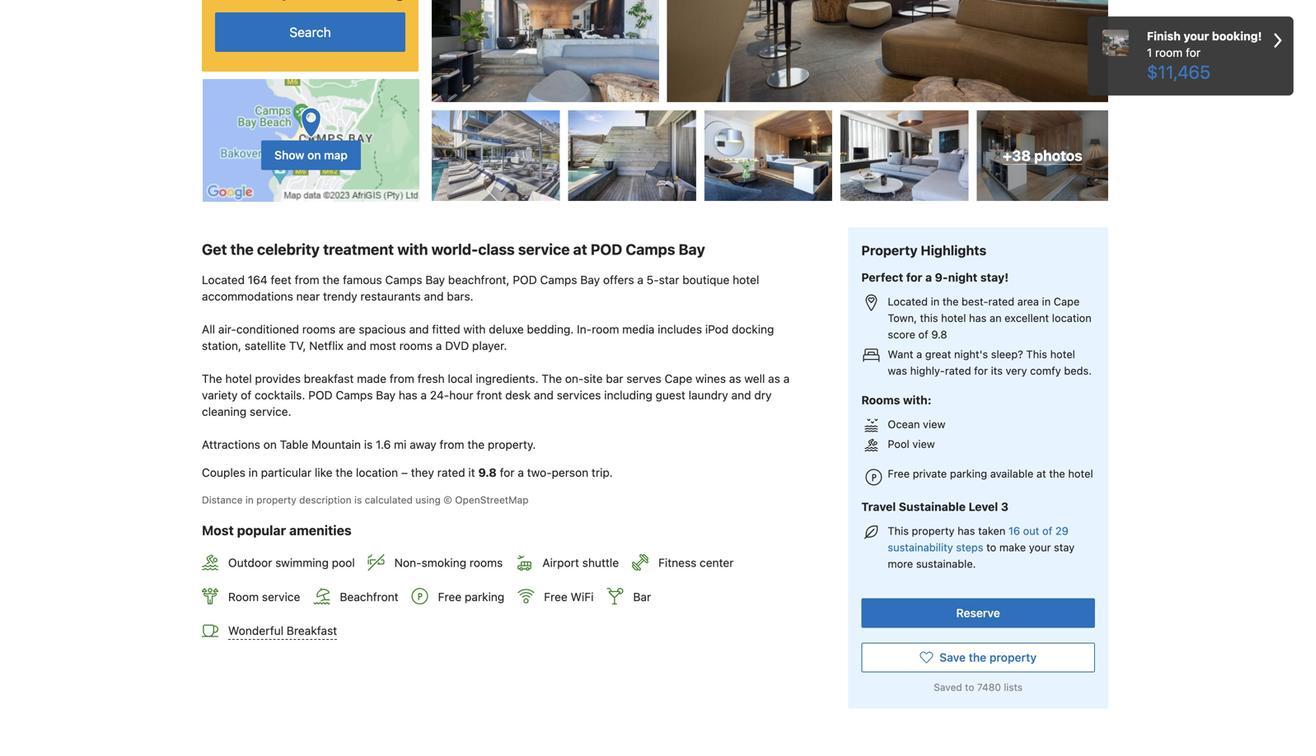 Task type: vqa. For each thing, say whether or not it's contained in the screenshot.
middle Not helpful
no



Task type: locate. For each thing, give the bounding box(es) containing it.
2 vertical spatial property
[[990, 651, 1037, 665]]

particular
[[261, 466, 312, 480]]

they
[[411, 466, 434, 480]]

table
[[280, 438, 308, 452]]

0 vertical spatial this
[[1026, 348, 1048, 360]]

0 horizontal spatial this
[[888, 525, 909, 537]]

hour
[[449, 389, 474, 402]]

of down this on the top
[[919, 328, 929, 341]]

local
[[448, 372, 473, 386]]

located up the town,
[[888, 295, 928, 308]]

0 horizontal spatial is
[[354, 495, 362, 506]]

bar
[[633, 590, 651, 604]]

player.
[[472, 339, 507, 353]]

desk
[[505, 389, 531, 402]]

has up steps
[[958, 525, 975, 537]]

1 horizontal spatial parking
[[950, 468, 988, 480]]

non-smoking rooms
[[395, 556, 503, 570]]

room
[[228, 590, 259, 604]]

1 horizontal spatial at
[[1037, 468, 1046, 480]]

like
[[315, 466, 333, 480]]

0 vertical spatial rooms
[[302, 323, 336, 336]]

is
[[364, 438, 373, 452], [354, 495, 362, 506]]

variety
[[202, 389, 238, 402]]

9.8 right it
[[478, 466, 497, 480]]

property down particular
[[256, 495, 296, 506]]

the left on-
[[542, 372, 562, 386]]

the up trendy
[[323, 273, 340, 287]]

fitness
[[659, 556, 697, 570]]

0 vertical spatial view
[[923, 418, 946, 431]]

most popular amenities
[[202, 523, 352, 539]]

0 horizontal spatial your
[[1029, 541, 1051, 554]]

1 vertical spatial on
[[263, 438, 277, 452]]

0 vertical spatial parking
[[950, 468, 988, 480]]

1 vertical spatial property
[[912, 525, 955, 537]]

an
[[990, 312, 1002, 324]]

2 vertical spatial of
[[1043, 525, 1053, 537]]

made
[[357, 372, 387, 386]]

1 vertical spatial from
[[390, 372, 414, 386]]

out
[[1023, 525, 1040, 537]]

rated
[[939, 24, 971, 40], [989, 295, 1015, 308], [945, 365, 971, 377], [437, 466, 465, 480]]

location left –
[[356, 466, 398, 480]]

travel
[[862, 500, 896, 514]]

rooms
[[862, 393, 900, 407]]

property.
[[488, 438, 536, 452]]

in right couples
[[249, 466, 258, 480]]

1 horizontal spatial your
[[1184, 29, 1210, 43]]

camps up restaurants
[[385, 273, 422, 287]]

9.0 element
[[1064, 18, 1092, 46]]

has
[[969, 312, 987, 324], [399, 389, 418, 402], [958, 525, 975, 537]]

0 vertical spatial 9.8
[[932, 328, 947, 341]]

9.8 down this on the top
[[932, 328, 947, 341]]

located up accommodations
[[202, 273, 245, 287]]

is left "1.6"
[[364, 438, 373, 452]]

taken
[[978, 525, 1006, 537]]

–
[[401, 466, 408, 480]]

0 horizontal spatial of
[[241, 389, 252, 402]]

0 vertical spatial to
[[987, 541, 997, 554]]

0 vertical spatial service
[[518, 241, 570, 258]]

camps down 'made'
[[336, 389, 373, 402]]

map
[[324, 148, 348, 162]]

0 vertical spatial property
[[256, 495, 296, 506]]

beach
[[974, 24, 1012, 40]]

this up "comfy"
[[1026, 348, 1048, 360]]

0 horizontal spatial the
[[202, 372, 222, 386]]

most
[[370, 339, 396, 353]]

air-
[[218, 323, 236, 336]]

1 vertical spatial service
[[262, 590, 300, 604]]

to
[[987, 541, 997, 554], [965, 682, 975, 693]]

show
[[274, 148, 304, 162]]

more
[[888, 558, 913, 570]]

hotel up beds.
[[1051, 348, 1075, 360]]

2 vertical spatial pod
[[308, 389, 333, 402]]

a down fitted
[[436, 339, 442, 353]]

well
[[745, 372, 765, 386]]

of right variety
[[241, 389, 252, 402]]

hotel right this on the top
[[941, 312, 966, 324]]

1 vertical spatial this
[[888, 525, 909, 537]]

0 horizontal spatial free
[[438, 590, 462, 604]]

in right distance
[[245, 495, 254, 506]]

ocean view
[[888, 418, 946, 431]]

is inside located 164 feet from the famous camps bay beachfront, pod camps bay offers a 5-star boutique hotel accommodations near trendy restaurants and bars. all air-conditioned rooms are spacious and fitted with deluxe bedding. in-room media includes ipod docking station, satellite tv, netflix and most rooms a dvd player. the hotel provides breakfast made from fresh local ingredients. the on-site bar serves cape wines as well as a variety of cocktails. pod camps bay has a 24-hour front desk and services including guest laundry and dry cleaning service. attractions on table mountain is 1.6 mi away from the property.
[[364, 438, 373, 452]]

very
[[1006, 365, 1027, 377]]

as left well
[[729, 372, 741, 386]]

rated inside "located in the best-rated area in cape town, this hotel has an excellent location score of 9.8"
[[989, 295, 1015, 308]]

as
[[729, 372, 741, 386], [768, 372, 781, 386]]

property up lists
[[990, 651, 1037, 665]]

pool
[[332, 556, 355, 570]]

camps
[[626, 241, 675, 258], [385, 273, 422, 287], [540, 273, 577, 287], [336, 389, 373, 402]]

at
[[573, 241, 587, 258], [1037, 468, 1046, 480]]

in for located in the best-rated area in cape town, this hotel has an excellent location score of 9.8
[[931, 295, 940, 308]]

bay down 'made'
[[376, 389, 396, 402]]

2 horizontal spatial from
[[440, 438, 464, 452]]

0 vertical spatial at
[[573, 241, 587, 258]]

2 horizontal spatial property
[[990, 651, 1037, 665]]

+38
[[1003, 147, 1031, 164]]

site
[[584, 372, 603, 386]]

room inside finish your booking! 1 room for $11,465
[[1156, 46, 1183, 59]]

0 horizontal spatial to
[[965, 682, 975, 693]]

using
[[416, 495, 441, 506]]

room down finish
[[1156, 46, 1183, 59]]

the inside "located in the best-rated area in cape town, this hotel has an excellent location score of 9.8"
[[943, 295, 959, 308]]

and down well
[[732, 389, 751, 402]]

property
[[862, 243, 918, 258]]

rightchevron image
[[1274, 28, 1282, 53]]

in up this on the top
[[931, 295, 940, 308]]

1 horizontal spatial cape
[[1054, 295, 1080, 308]]

2 horizontal spatial free
[[888, 468, 910, 480]]

is left calculated
[[354, 495, 362, 506]]

0 horizontal spatial 9.8
[[478, 466, 497, 480]]

0 horizontal spatial room
[[592, 323, 619, 336]]

free for free wifi
[[544, 590, 568, 604]]

bay down get the celebrity treatment with world-class service at pod camps bay
[[426, 273, 445, 287]]

1 vertical spatial rooms
[[399, 339, 433, 353]]

1 horizontal spatial to
[[987, 541, 997, 554]]

a left 9- at the right top of page
[[926, 271, 932, 284]]

cape right area
[[1054, 295, 1080, 308]]

on inside located 164 feet from the famous camps bay beachfront, pod camps bay offers a 5-star boutique hotel accommodations near trendy restaurants and bars. all air-conditioned rooms are spacious and fitted with deluxe bedding. in-room media includes ipod docking station, satellite tv, netflix and most rooms a dvd player. the hotel provides breakfast made from fresh local ingredients. the on-site bar serves cape wines as well as a variety of cocktails. pod camps bay has a 24-hour front desk and services including guest laundry and dry cleaning service. attractions on table mountain is 1.6 mi away from the property.
[[263, 438, 277, 452]]

on left table
[[263, 438, 277, 452]]

0 horizontal spatial service
[[262, 590, 300, 604]]

pod up offers
[[591, 241, 622, 258]]

of inside located 164 feet from the famous camps bay beachfront, pod camps bay offers a 5-star boutique hotel accommodations near trendy restaurants and bars. all air-conditioned rooms are spacious and fitted with deluxe bedding. in-room media includes ipod docking station, satellite tv, netflix and most rooms a dvd player. the hotel provides breakfast made from fresh local ingredients. the on-site bar serves cape wines as well as a variety of cocktails. pod camps bay has a 24-hour front desk and services including guest laundry and dry cleaning service. attractions on table mountain is 1.6 mi away from the property.
[[241, 389, 252, 402]]

offers
[[603, 273, 634, 287]]

on
[[307, 148, 321, 162], [263, 438, 277, 452]]

a up highly-
[[917, 348, 922, 360]]

pod down breakfast
[[308, 389, 333, 402]]

1 horizontal spatial free
[[544, 590, 568, 604]]

serves
[[627, 372, 662, 386]]

view down 'with:'
[[923, 418, 946, 431]]

has left 24-
[[399, 389, 418, 402]]

rated down night's
[[945, 365, 971, 377]]

free for free private parking available at the hotel
[[888, 468, 910, 480]]

+38 photos link
[[977, 111, 1109, 201]]

cape up guest
[[665, 372, 693, 386]]

rated left it
[[437, 466, 465, 480]]

accommodations
[[202, 290, 293, 303]]

cape inside "located in the best-rated area in cape town, this hotel has an excellent location score of 9.8"
[[1054, 295, 1080, 308]]

1 horizontal spatial room
[[1156, 46, 1183, 59]]

bay left offers
[[580, 273, 600, 287]]

1 horizontal spatial on
[[307, 148, 321, 162]]

0 vertical spatial location
[[1052, 312, 1092, 324]]

2 horizontal spatial pod
[[591, 241, 622, 258]]

save the property
[[940, 651, 1037, 665]]

property for save
[[990, 651, 1037, 665]]

1 vertical spatial of
[[241, 389, 252, 402]]

for inside want a great night's sleep? this hotel was highly-rated for its very comfy beds.
[[974, 365, 988, 377]]

celebrity
[[257, 241, 320, 258]]

property inside dropdown button
[[990, 651, 1037, 665]]

1 horizontal spatial as
[[768, 372, 781, 386]]

free down pool
[[888, 468, 910, 480]]

of left 29
[[1043, 525, 1053, 537]]

popular
[[237, 523, 286, 539]]

0 vertical spatial has
[[969, 312, 987, 324]]

available
[[990, 468, 1034, 480]]

1 vertical spatial with
[[464, 323, 486, 336]]

famous
[[343, 273, 382, 287]]

rated up an
[[989, 295, 1015, 308]]

1 vertical spatial has
[[399, 389, 418, 402]]

as right well
[[768, 372, 781, 386]]

2 horizontal spatial rooms
[[470, 556, 503, 570]]

this
[[920, 312, 938, 324]]

1 vertical spatial is
[[354, 495, 362, 506]]

1 the from the left
[[202, 372, 222, 386]]

0 vertical spatial cape
[[1054, 295, 1080, 308]]

cleaning
[[202, 405, 247, 419]]

night's
[[954, 348, 988, 360]]

0 horizontal spatial located
[[202, 273, 245, 287]]

for left its
[[974, 365, 988, 377]]

0 horizontal spatial parking
[[465, 590, 505, 604]]

0 vertical spatial is
[[364, 438, 373, 452]]

0 horizontal spatial with
[[397, 241, 428, 258]]

finish your booking! 1 room for $11,465
[[1147, 29, 1262, 82]]

location inside "located in the best-rated area in cape town, this hotel has an excellent location score of 9.8"
[[1052, 312, 1092, 324]]

1 vertical spatial view
[[913, 438, 935, 450]]

with up the player.
[[464, 323, 486, 336]]

your down out in the right bottom of the page
[[1029, 541, 1051, 554]]

this up the sustainability
[[888, 525, 909, 537]]

0 horizontal spatial on
[[263, 438, 277, 452]]

0 vertical spatial of
[[919, 328, 929, 341]]

want
[[888, 348, 914, 360]]

2 vertical spatial has
[[958, 525, 975, 537]]

1 horizontal spatial location
[[1052, 312, 1092, 324]]

with left world- in the top of the page
[[397, 241, 428, 258]]

1 vertical spatial parking
[[465, 590, 505, 604]]

on left map on the left of page
[[307, 148, 321, 162]]

1 vertical spatial your
[[1029, 541, 1051, 554]]

the right save
[[969, 651, 987, 665]]

deluxe
[[489, 323, 524, 336]]

0 horizontal spatial property
[[256, 495, 296, 506]]

rooms right most
[[399, 339, 433, 353]]

rooms up free parking
[[470, 556, 503, 570]]

airport
[[543, 556, 579, 570]]

0 vertical spatial from
[[295, 273, 319, 287]]

search section
[[195, 0, 425, 203]]

1 vertical spatial 9.8
[[478, 466, 497, 480]]

pod down class
[[513, 273, 537, 287]]

dry
[[754, 389, 772, 402]]

0 vertical spatial room
[[1156, 46, 1183, 59]]

for up '$11,465'
[[1186, 46, 1201, 59]]

0 vertical spatial located
[[202, 273, 245, 287]]

room service
[[228, 590, 300, 604]]

and right desk
[[534, 389, 554, 402]]

its
[[991, 365, 1003, 377]]

pod for beachfront,
[[513, 273, 537, 287]]

at up in-
[[573, 241, 587, 258]]

has down best-
[[969, 312, 987, 324]]

1 horizontal spatial property
[[912, 525, 955, 537]]

1 horizontal spatial with
[[464, 323, 486, 336]]

was
[[888, 365, 907, 377]]

rooms up netflix
[[302, 323, 336, 336]]

1 vertical spatial room
[[592, 323, 619, 336]]

provides
[[255, 372, 301, 386]]

0 horizontal spatial cape
[[665, 372, 693, 386]]

from right the away in the left bottom of the page
[[440, 438, 464, 452]]

property up the sustainability
[[912, 525, 955, 537]]

your
[[1184, 29, 1210, 43], [1029, 541, 1051, 554]]

service up wonderful breakfast on the bottom left of the page
[[262, 590, 300, 604]]

your right finish
[[1184, 29, 1210, 43]]

at right available
[[1037, 468, 1046, 480]]

1 horizontal spatial pod
[[513, 273, 537, 287]]

rooms
[[302, 323, 336, 336], [399, 339, 433, 353], [470, 556, 503, 570]]

9.8
[[932, 328, 947, 341], [478, 466, 497, 480]]

room
[[1156, 46, 1183, 59], [592, 323, 619, 336]]

for inside finish your booking! 1 room for $11,465
[[1186, 46, 1201, 59]]

location right excellent
[[1052, 312, 1092, 324]]

0 horizontal spatial location
[[356, 466, 398, 480]]

highlights
[[921, 243, 987, 258]]

a left 24-
[[421, 389, 427, 402]]

service
[[518, 241, 570, 258], [262, 590, 300, 604]]

free for free parking
[[438, 590, 462, 604]]

0 vertical spatial your
[[1184, 29, 1210, 43]]

wonderful breakfast
[[228, 625, 337, 638]]

feet
[[271, 273, 292, 287]]

to left the 7480
[[965, 682, 975, 693]]

free left wifi
[[544, 590, 568, 604]]

located inside "located in the best-rated area in cape town, this hotel has an excellent location score of 9.8"
[[888, 295, 928, 308]]

1 horizontal spatial is
[[364, 438, 373, 452]]

parking up "level" on the bottom right of the page
[[950, 468, 988, 480]]

view
[[923, 418, 946, 431], [913, 438, 935, 450]]

in for distance in property description is calculated using © openstreetmap
[[245, 495, 254, 506]]

1 vertical spatial pod
[[513, 273, 537, 287]]

trip.
[[592, 466, 613, 480]]

2 horizontal spatial of
[[1043, 525, 1053, 537]]

1 vertical spatial located
[[888, 295, 928, 308]]

property for distance
[[256, 495, 296, 506]]

0 vertical spatial on
[[307, 148, 321, 162]]

1 horizontal spatial the
[[542, 372, 562, 386]]

the up variety
[[202, 372, 222, 386]]

couples in particular like the location – they rated it 9.8 for a two-person trip.
[[202, 466, 613, 480]]

1 horizontal spatial from
[[390, 372, 414, 386]]

a
[[926, 271, 932, 284], [637, 273, 644, 287], [436, 339, 442, 353], [917, 348, 922, 360], [784, 372, 790, 386], [421, 389, 427, 402], [518, 466, 524, 480]]

to down taken on the right bottom
[[987, 541, 997, 554]]

1 vertical spatial cape
[[665, 372, 693, 386]]

for left 9- at the right top of page
[[906, 271, 923, 284]]

camps up bedding.
[[540, 273, 577, 287]]

from left fresh
[[390, 372, 414, 386]]

room left media
[[592, 323, 619, 336]]

0 horizontal spatial as
[[729, 372, 741, 386]]

1 horizontal spatial rooms
[[399, 339, 433, 353]]

sustainable
[[899, 500, 966, 514]]

service right class
[[518, 241, 570, 258]]

1 horizontal spatial this
[[1026, 348, 1048, 360]]

parking down the "non-smoking rooms"
[[465, 590, 505, 604]]

1 horizontal spatial 9.8
[[932, 328, 947, 341]]

1 vertical spatial at
[[1037, 468, 1046, 480]]

with inside located 164 feet from the famous camps bay beachfront, pod camps bay offers a 5-star boutique hotel accommodations near trendy restaurants and bars. all air-conditioned rooms are spacious and fitted with deluxe bedding. in-room media includes ipod docking station, satellite tv, netflix and most rooms a dvd player. the hotel provides breakfast made from fresh local ingredients. the on-site bar serves cape wines as well as a variety of cocktails. pod camps bay has a 24-hour front desk and services including guest laundry and dry cleaning service. attractions on table mountain is 1.6 mi away from the property.
[[464, 323, 486, 336]]

in
[[931, 295, 940, 308], [1042, 295, 1051, 308], [249, 466, 258, 480], [245, 495, 254, 506]]

1 horizontal spatial of
[[919, 328, 929, 341]]

bars.
[[447, 290, 474, 303]]

wines
[[696, 372, 726, 386]]

from up the 'near'
[[295, 273, 319, 287]]

located for located 164 feet from the famous camps bay beachfront, pod camps bay offers a 5-star boutique hotel accommodations near trendy restaurants and bars. all air-conditioned rooms are spacious and fitted with deluxe bedding. in-room media includes ipod docking station, satellite tv, netflix and most rooms a dvd player. the hotel provides breakfast made from fresh local ingredients. the on-site bar serves cape wines as well as a variety of cocktails. pod camps bay has a 24-hour front desk and services including guest laundry and dry cleaning service. attractions on table mountain is 1.6 mi away from the property.
[[202, 273, 245, 287]]

free down the "non-smoking rooms"
[[438, 590, 462, 604]]

1 horizontal spatial located
[[888, 295, 928, 308]]

located inside located 164 feet from the famous camps bay beachfront, pod camps bay offers a 5-star boutique hotel accommodations near trendy restaurants and bars. all air-conditioned rooms are spacious and fitted with deluxe bedding. in-room media includes ipod docking station, satellite tv, netflix and most rooms a dvd player. the hotel provides breakfast made from fresh local ingredients. the on-site bar serves cape wines as well as a variety of cocktails. pod camps bay has a 24-hour front desk and services including guest laundry and dry cleaning service. attractions on table mountain is 1.6 mi away from the property.
[[202, 273, 245, 287]]

0 horizontal spatial at
[[573, 241, 587, 258]]

the left best-
[[943, 295, 959, 308]]

view down ocean view
[[913, 438, 935, 450]]

outdoor swimming pool
[[228, 556, 355, 570]]

camps up 5-
[[626, 241, 675, 258]]

0 vertical spatial pod
[[591, 241, 622, 258]]



Task type: describe. For each thing, give the bounding box(es) containing it.
booking!
[[1212, 29, 1262, 43]]

has inside "located in the best-rated area in cape town, this hotel has an excellent location score of 9.8"
[[969, 312, 987, 324]]

the up it
[[468, 438, 485, 452]]

outdoor
[[228, 556, 272, 570]]

located in the best-rated area in cape town, this hotel has an excellent location score of 9.8
[[888, 295, 1092, 341]]

search button
[[215, 12, 405, 52]]

1 horizontal spatial service
[[518, 241, 570, 258]]

photos
[[1035, 147, 1083, 164]]

the right get
[[230, 241, 254, 258]]

saved
[[934, 682, 962, 693]]

the inside dropdown button
[[969, 651, 987, 665]]

hotel right the boutique
[[733, 273, 759, 287]]

satellite
[[245, 339, 286, 353]]

cape inside located 164 feet from the famous camps bay beachfront, pod camps bay offers a 5-star boutique hotel accommodations near trendy restaurants and bars. all air-conditioned rooms are spacious and fitted with deluxe bedding. in-room media includes ipod docking station, satellite tv, netflix and most rooms a dvd player. the hotel provides breakfast made from fresh local ingredients. the on-site bar serves cape wines as well as a variety of cocktails. pod camps bay has a 24-hour front desk and services including guest laundry and dry cleaning service. attractions on table mountain is 1.6 mi away from the property.
[[665, 372, 693, 386]]

located for located in the best-rated area in cape town, this hotel has an excellent location score of 9.8
[[888, 295, 928, 308]]

near
[[296, 290, 320, 303]]

view for pool view
[[913, 438, 935, 450]]

0 horizontal spatial from
[[295, 273, 319, 287]]

hotel up 29
[[1068, 468, 1093, 480]]

your inside finish your booking! 1 room for $11,465
[[1184, 29, 1210, 43]]

get
[[202, 241, 227, 258]]

hotel up variety
[[225, 372, 252, 386]]

to make your stay more sustainable.
[[888, 541, 1075, 570]]

netflix
[[309, 339, 344, 353]]

free wifi
[[544, 590, 594, 604]]

fitted
[[432, 323, 460, 336]]

2 the from the left
[[542, 372, 562, 386]]

view for ocean view
[[923, 418, 946, 431]]

boutique
[[683, 273, 730, 287]]

fitness center
[[659, 556, 734, 570]]

your inside to make your stay more sustainable.
[[1029, 541, 1051, 554]]

are
[[339, 323, 356, 336]]

amenities
[[289, 523, 352, 539]]

5-
[[647, 273, 659, 287]]

the right like
[[336, 466, 353, 480]]

bar
[[606, 372, 624, 386]]

saved to 7480 lists
[[934, 682, 1023, 693]]

2 vertical spatial from
[[440, 438, 464, 452]]

a inside want a great night's sleep? this hotel was highly-rated for its very comfy beds.
[[917, 348, 922, 360]]

+38 photos
[[1003, 147, 1083, 164]]

with:
[[903, 393, 932, 407]]

a right well
[[784, 372, 790, 386]]

1 vertical spatial to
[[965, 682, 975, 693]]

9.0
[[1068, 24, 1088, 40]]

stay!
[[981, 271, 1009, 284]]

distance
[[202, 495, 243, 506]]

1 vertical spatial location
[[356, 466, 398, 480]]

and down are
[[347, 339, 367, 353]]

0 horizontal spatial pod
[[308, 389, 333, 402]]

finish
[[1147, 29, 1181, 43]]

sustainable.
[[916, 558, 976, 570]]

mi
[[394, 438, 407, 452]]

save the property button
[[862, 643, 1095, 673]]

calculated
[[365, 495, 413, 506]]

town,
[[888, 312, 917, 324]]

free private parking available at the hotel
[[888, 468, 1093, 480]]

2 as from the left
[[768, 372, 781, 386]]

in right area
[[1042, 295, 1051, 308]]

top-rated beach nearby element
[[901, 22, 1057, 42]]

hotel inside want a great night's sleep? this hotel was highly-rated for its very comfy beds.
[[1051, 348, 1075, 360]]

swimming
[[275, 556, 329, 570]]

travel sustainable level  3
[[862, 500, 1009, 514]]

room inside located 164 feet from the famous camps bay beachfront, pod camps bay offers a 5-star boutique hotel accommodations near trendy restaurants and bars. all air-conditioned rooms are spacious and fitted with deluxe bedding. in-room media includes ipod docking station, satellite tv, netflix and most rooms a dvd player. the hotel provides breakfast made from fresh local ingredients. the on-site bar serves cape wines as well as a variety of cocktails. pod camps bay has a 24-hour front desk and services including guest laundry and dry cleaning service. attractions on table mountain is 1.6 mi away from the property.
[[592, 323, 619, 336]]

on inside search section
[[307, 148, 321, 162]]

$11,465
[[1147, 61, 1211, 82]]

search
[[289, 24, 331, 40]]

2 vertical spatial rooms
[[470, 556, 503, 570]]

sustainability
[[888, 541, 953, 554]]

a left 5-
[[637, 273, 644, 287]]

to inside to make your stay more sustainable.
[[987, 541, 997, 554]]

excellent
[[1005, 312, 1049, 324]]

beachfront
[[340, 590, 399, 604]]

0 vertical spatial with
[[397, 241, 428, 258]]

services
[[557, 389, 601, 402]]

rated left beach
[[939, 24, 971, 40]]

rooms with:
[[862, 393, 932, 407]]

9.8 inside "located in the best-rated area in cape town, this hotel has an excellent location score of 9.8"
[[932, 328, 947, 341]]

including
[[604, 389, 653, 402]]

in for couples in particular like the location – they rated it 9.8 for a two-person trip.
[[249, 466, 258, 480]]

and left "bars."
[[424, 290, 444, 303]]

24-
[[430, 389, 449, 402]]

top-rated beach nearby
[[910, 24, 1057, 40]]

and left fitted
[[409, 323, 429, 336]]

top-
[[910, 24, 939, 40]]

mountain
[[311, 438, 361, 452]]

tv,
[[289, 339, 306, 353]]

rated inside want a great night's sleep? this hotel was highly-rated for its very comfy beds.
[[945, 365, 971, 377]]

service.
[[250, 405, 291, 419]]

of inside "located in the best-rated area in cape town, this hotel has an excellent location score of 9.8"
[[919, 328, 929, 341]]

29
[[1056, 525, 1069, 537]]

has inside located 164 feet from the famous camps bay beachfront, pod camps bay offers a 5-star boutique hotel accommodations near trendy restaurants and bars. all air-conditioned rooms are spacious and fitted with deluxe bedding. in-room media includes ipod docking station, satellite tv, netflix and most rooms a dvd player. the hotel provides breakfast made from fresh local ingredients. the on-site bar serves cape wines as well as a variety of cocktails. pod camps bay has a 24-hour front desk and services including guest laundry and dry cleaning service. attractions on table mountain is 1.6 mi away from the property.
[[399, 389, 418, 402]]

the right available
[[1049, 468, 1066, 480]]

bay up the boutique
[[679, 241, 705, 258]]

of inside 16 out of 29 sustainability steps
[[1043, 525, 1053, 537]]

164
[[248, 273, 268, 287]]

a left two-
[[518, 466, 524, 480]]

comfy
[[1030, 365, 1061, 377]]

it
[[468, 466, 475, 480]]

this inside want a great night's sleep? this hotel was highly-rated for its very comfy beds.
[[1026, 348, 1048, 360]]

station,
[[202, 339, 241, 353]]

for down property.
[[500, 466, 515, 480]]

dvd
[[445, 339, 469, 353]]

16 out of 29 sustainability steps link
[[888, 525, 1069, 554]]

ocean
[[888, 418, 920, 431]]

located 164 feet from the famous camps bay beachfront, pod camps bay offers a 5-star boutique hotel accommodations near trendy restaurants and bars. all air-conditioned rooms are spacious and fitted with deluxe bedding. in-room media includes ipod docking station, satellite tv, netflix and most rooms a dvd player. the hotel provides breakfast made from fresh local ingredients. the on-site bar serves cape wines as well as a variety of cocktails. pod camps bay has a 24-hour front desk and services including guest laundry and dry cleaning service. attractions on table mountain is 1.6 mi away from the property.
[[202, 273, 793, 452]]

beds.
[[1064, 365, 1092, 377]]

perfect for a 9-night stay!
[[862, 271, 1009, 284]]

shuttle
[[582, 556, 619, 570]]

©
[[444, 495, 452, 506]]

attractions
[[202, 438, 260, 452]]

conditioned
[[236, 323, 299, 336]]

make
[[1000, 541, 1026, 554]]

level
[[969, 500, 998, 514]]

smoking
[[422, 556, 467, 570]]

reserve button
[[862, 599, 1095, 628]]

star
[[659, 273, 680, 287]]

beachfront,
[[448, 273, 510, 287]]

get the celebrity treatment with world-class service at pod camps bay
[[202, 241, 705, 258]]

hotel inside "located in the best-rated area in cape town, this hotel has an excellent location score of 9.8"
[[941, 312, 966, 324]]

0 horizontal spatial rooms
[[302, 323, 336, 336]]

wifi
[[571, 590, 594, 604]]

3
[[1001, 500, 1009, 514]]

stay
[[1054, 541, 1075, 554]]

1 as from the left
[[729, 372, 741, 386]]

wonderful
[[228, 625, 284, 638]]

night
[[948, 271, 978, 284]]

description
[[299, 495, 352, 506]]

lists
[[1004, 682, 1023, 693]]

most
[[202, 523, 234, 539]]

property highlights
[[862, 243, 987, 258]]

pod for at
[[591, 241, 622, 258]]



